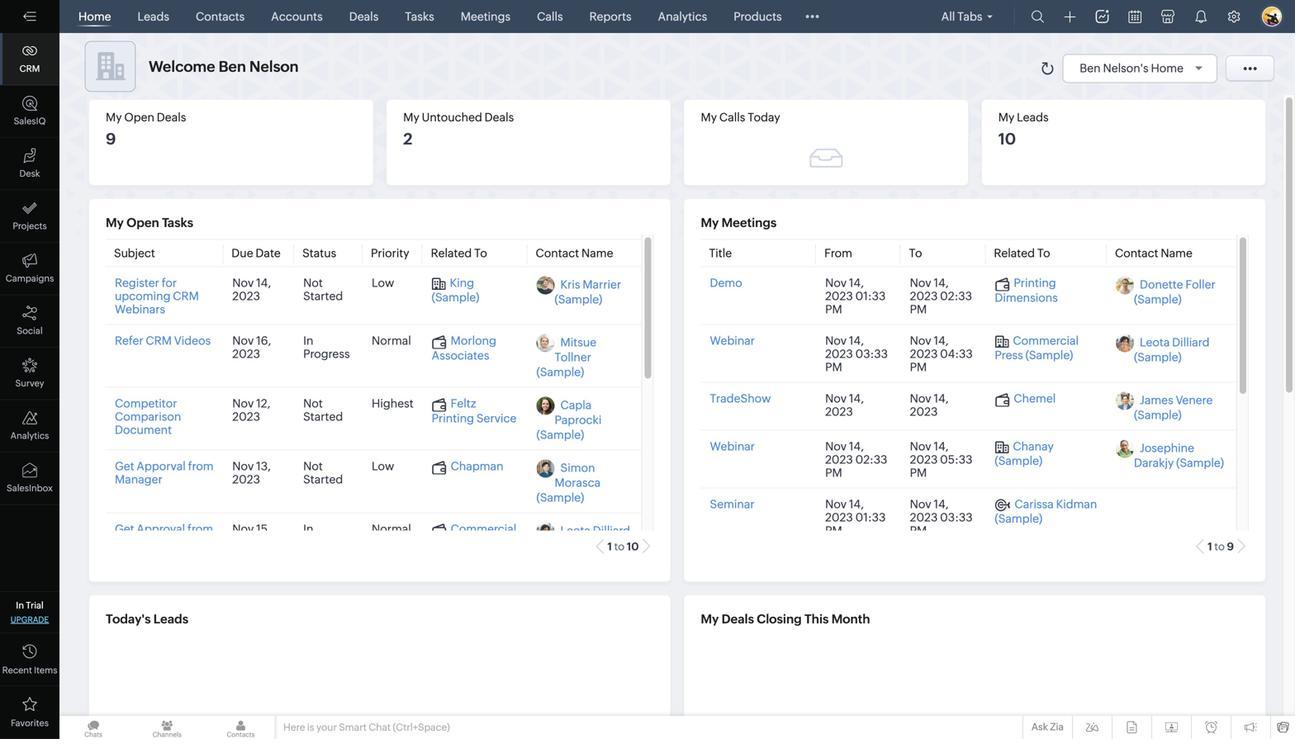 Task type: locate. For each thing, give the bounding box(es) containing it.
leads link
[[131, 0, 176, 33]]

calls link
[[531, 0, 570, 33]]

salesiq
[[14, 116, 46, 126]]

reports link
[[583, 0, 639, 33]]

products link
[[727, 0, 789, 33]]

recent items
[[2, 666, 57, 676]]

contacts
[[196, 10, 245, 23]]

all
[[942, 10, 956, 23]]

contacts image
[[207, 717, 275, 740]]

(ctrl+space)
[[393, 722, 450, 733]]

all tabs
[[942, 10, 983, 23]]

1 horizontal spatial analytics
[[658, 10, 708, 23]]

1 vertical spatial analytics link
[[0, 400, 60, 453]]

here is your smart chat (ctrl+space)
[[283, 722, 450, 733]]

analytics
[[658, 10, 708, 23], [10, 431, 49, 441]]

survey link
[[0, 348, 60, 400]]

salesinbox link
[[0, 453, 60, 505]]

analytics right reports
[[658, 10, 708, 23]]

analytics up 'salesinbox' link
[[10, 431, 49, 441]]

accounts link
[[265, 0, 330, 33]]

trial
[[26, 601, 44, 611]]

calendar image
[[1129, 10, 1142, 23]]

projects link
[[0, 190, 60, 243]]

in trial upgrade
[[11, 601, 49, 625]]

salesiq link
[[0, 86, 60, 138]]

notifications image
[[1195, 10, 1208, 23]]

analytics link right reports
[[652, 0, 714, 33]]

is
[[307, 722, 315, 733]]

meetings
[[461, 10, 511, 23]]

0 horizontal spatial analytics
[[10, 431, 49, 441]]

analytics link
[[652, 0, 714, 33], [0, 400, 60, 453]]

desk link
[[0, 138, 60, 190]]

here
[[283, 722, 305, 733]]

social link
[[0, 295, 60, 348]]

zia
[[1051, 722, 1064, 733]]

search image
[[1032, 10, 1045, 23]]

analytics link down survey
[[0, 400, 60, 453]]

1 horizontal spatial analytics link
[[652, 0, 714, 33]]

accounts
[[271, 10, 323, 23]]

chats image
[[60, 717, 127, 740]]



Task type: describe. For each thing, give the bounding box(es) containing it.
marketplace image
[[1162, 10, 1175, 23]]

contacts link
[[189, 0, 251, 33]]

deals
[[349, 10, 379, 23]]

meetings link
[[454, 0, 517, 33]]

favorites
[[11, 719, 49, 729]]

calls
[[537, 10, 563, 23]]

channels image
[[133, 717, 201, 740]]

salesinbox
[[7, 483, 53, 494]]

sales motivator image
[[1096, 10, 1109, 23]]

campaigns link
[[0, 243, 60, 295]]

quick actions image
[[1065, 11, 1076, 23]]

recent
[[2, 666, 32, 676]]

tabs
[[958, 10, 983, 23]]

chat
[[369, 722, 391, 733]]

home
[[79, 10, 111, 23]]

items
[[34, 666, 57, 676]]

projects
[[13, 221, 47, 231]]

reports
[[590, 10, 632, 23]]

social
[[17, 326, 43, 336]]

your
[[317, 722, 337, 733]]

0 vertical spatial analytics
[[658, 10, 708, 23]]

ask zia
[[1032, 722, 1064, 733]]

0 horizontal spatial analytics link
[[0, 400, 60, 453]]

in
[[16, 601, 24, 611]]

ask
[[1032, 722, 1049, 733]]

crm
[[19, 64, 40, 74]]

home link
[[72, 0, 118, 33]]

deals link
[[343, 0, 385, 33]]

upgrade
[[11, 615, 49, 625]]

1 vertical spatial analytics
[[10, 431, 49, 441]]

configure settings image
[[1228, 10, 1241, 23]]

campaigns
[[6, 274, 54, 284]]

tasks
[[405, 10, 434, 23]]

survey
[[15, 379, 44, 389]]

smart
[[339, 722, 367, 733]]

0 vertical spatial analytics link
[[652, 0, 714, 33]]

crm link
[[0, 33, 60, 86]]

tasks link
[[399, 0, 441, 33]]

leads
[[138, 10, 169, 23]]

desk
[[19, 169, 40, 179]]

products
[[734, 10, 782, 23]]



Task type: vqa. For each thing, say whether or not it's contained in the screenshot.
Channels image
yes



